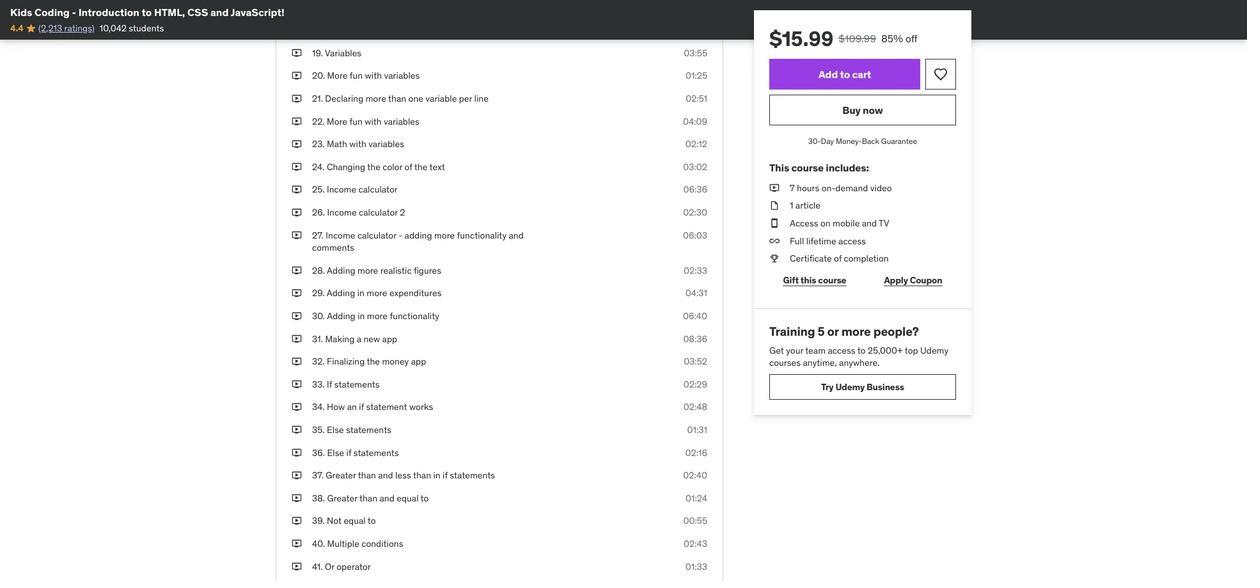 Task type: vqa. For each thing, say whether or not it's contained in the screenshot.


Task type: describe. For each thing, give the bounding box(es) containing it.
ratings)
[[64, 22, 95, 34]]

adding for 28.
[[327, 265, 356, 276]]

back
[[862, 136, 880, 146]]

to inside add to cart button
[[840, 67, 850, 81]]

24.
[[312, 161, 325, 172]]

multiple
[[327, 538, 359, 549]]

and for 38. greater than and equal to
[[380, 492, 395, 504]]

30-day money-back guarantee
[[809, 136, 918, 146]]

36.
[[312, 447, 325, 458]]

2 vertical spatial with
[[350, 138, 366, 150]]

video
[[871, 182, 892, 194]]

access on mobile and tv
[[790, 217, 890, 229]]

xsmall image for 31. making a new app
[[292, 333, 302, 345]]

34.
[[312, 401, 325, 413]]

36. else if statements
[[312, 447, 399, 458]]

xsmall image for 28. adding more realistic figures
[[292, 264, 302, 277]]

try udemy business
[[822, 381, 905, 393]]

30-
[[809, 136, 821, 146]]

your
[[786, 344, 804, 356]]

variables for 22. more fun with variables
[[384, 115, 420, 127]]

variable
[[426, 93, 457, 104]]

xsmall image for 24. changing the color of the text
[[292, 161, 302, 173]]

add to cart button
[[770, 59, 921, 90]]

adding
[[405, 229, 432, 241]]

app for 31. making a new app
[[382, 333, 397, 344]]

realistic
[[380, 265, 412, 276]]

coding
[[35, 5, 70, 19]]

28. adding more realistic figures
[[312, 265, 442, 276]]

1
[[790, 200, 794, 211]]

26.
[[312, 207, 325, 218]]

85%
[[882, 32, 903, 45]]

try
[[822, 381, 834, 393]]

adding for 30.
[[327, 310, 356, 322]]

0 vertical spatial access
[[839, 235, 866, 247]]

includes:
[[826, 161, 869, 174]]

full lifetime access
[[790, 235, 866, 247]]

xsmall image for 33. if statements
[[292, 378, 302, 391]]

and inside 27. income calculator - adding more functionality and comments
[[509, 229, 524, 241]]

01:24
[[686, 492, 708, 504]]

variables
[[325, 47, 362, 59]]

33.
[[312, 378, 325, 390]]

with for 22. more fun with variables
[[365, 115, 382, 127]]

business
[[867, 381, 905, 393]]

to up students
[[142, 5, 152, 19]]

02:43
[[684, 538, 708, 549]]

40. multiple conditions
[[312, 538, 403, 549]]

lifetime
[[807, 235, 837, 247]]

xsmall image for 19. variables
[[292, 47, 302, 59]]

mobile
[[833, 217, 860, 229]]

more down the 20. more fun with variables
[[366, 93, 386, 104]]

gift
[[783, 274, 799, 286]]

10,042 students
[[100, 22, 164, 34]]

02:16
[[686, 447, 708, 458]]

xsmall image left access
[[770, 217, 780, 230]]

color
[[383, 161, 403, 172]]

get
[[770, 344, 784, 356]]

certificate
[[790, 253, 832, 264]]

money
[[382, 356, 409, 367]]

0 vertical spatial course
[[792, 161, 824, 174]]

math
[[327, 138, 347, 150]]

and for access on mobile and tv
[[862, 217, 877, 229]]

xsmall image for 37. greater than and less than in if statements
[[292, 469, 302, 482]]

xsmall image for 27. income calculator - adding more functionality and comments
[[292, 229, 302, 242]]

add to cart
[[819, 67, 871, 81]]

more down 28. adding more realistic figures
[[367, 287, 387, 299]]

anywhere.
[[839, 357, 880, 368]]

02:12
[[686, 138, 708, 150]]

7
[[790, 182, 795, 194]]

5
[[818, 324, 825, 339]]

23.
[[312, 138, 325, 150]]

25,000+
[[868, 344, 903, 356]]

this
[[801, 274, 817, 286]]

xsmall image for 36. else if statements
[[292, 446, 302, 459]]

article
[[796, 200, 821, 211]]

xsmall image for 25. income calculator
[[292, 183, 302, 196]]

anytime,
[[803, 357, 837, 368]]

comments
[[312, 242, 355, 253]]

02:30
[[684, 207, 708, 218]]

03:52
[[684, 356, 708, 367]]

22. more fun with variables
[[312, 115, 420, 127]]

xsmall image for 29. adding in more expenditures
[[292, 287, 302, 300]]

2 vertical spatial in
[[433, 470, 441, 481]]

xsmall image left certificate
[[770, 252, 780, 265]]

income for 26.
[[327, 207, 357, 218]]

statement
[[366, 401, 407, 413]]

27.
[[312, 229, 324, 241]]

1 horizontal spatial equal
[[397, 492, 419, 504]]

one
[[409, 93, 424, 104]]

team
[[806, 344, 826, 356]]

making
[[325, 333, 355, 344]]

xsmall image for 30. adding in more functionality
[[292, 310, 302, 322]]

0 horizontal spatial -
[[72, 5, 76, 19]]

0 horizontal spatial udemy
[[836, 381, 865, 393]]

text
[[430, 161, 445, 172]]

adding for 29.
[[327, 287, 355, 299]]

an
[[347, 401, 357, 413]]

calculator for 2
[[359, 207, 398, 218]]

in for functionality
[[358, 310, 365, 322]]

html,
[[154, 5, 185, 19]]

than up 39. not equal to
[[360, 492, 378, 504]]

more down 29. adding in more expenditures
[[367, 310, 388, 322]]

08:36
[[684, 333, 708, 344]]

access inside the training 5 or more people? get your team access to 25,000+ top udemy courses anytime, anywhere.
[[828, 344, 856, 356]]

31. making a new app
[[312, 333, 397, 344]]

39.
[[312, 515, 325, 527]]

xsmall image for 26. income calculator 2
[[292, 206, 302, 219]]

calculator for -
[[358, 229, 397, 241]]

02:48
[[684, 401, 708, 413]]

37.
[[312, 470, 324, 481]]

xsmall image for 23. math with variables
[[292, 138, 302, 150]]

a
[[357, 333, 362, 344]]

xsmall image left 7
[[770, 182, 780, 194]]

certificate of completion
[[790, 253, 889, 264]]

training 5 or more people? get your team access to 25,000+ top udemy courses anytime, anywhere.
[[770, 324, 949, 368]]

1 horizontal spatial if
[[359, 401, 364, 413]]

money-
[[836, 136, 862, 146]]

41. or operator
[[312, 561, 371, 572]]

kids
[[10, 5, 32, 19]]



Task type: locate. For each thing, give the bounding box(es) containing it.
xsmall image left 27.
[[292, 229, 302, 242]]

xsmall image left "34."
[[292, 401, 302, 413]]

1 horizontal spatial functionality
[[457, 229, 507, 241]]

calculator left "2" at top
[[359, 207, 398, 218]]

variables up color
[[369, 138, 404, 150]]

the left the money
[[367, 356, 380, 367]]

access down 'or'
[[828, 344, 856, 356]]

1 horizontal spatial udemy
[[921, 344, 949, 356]]

0 horizontal spatial equal
[[344, 515, 366, 527]]

more right 20.
[[327, 70, 348, 81]]

fun for 20.
[[350, 70, 363, 81]]

1 vertical spatial of
[[834, 253, 842, 264]]

and for 37. greater than and less than in if statements
[[378, 470, 393, 481]]

wishlist image
[[933, 67, 949, 82]]

0 vertical spatial of
[[405, 161, 412, 172]]

06:03
[[683, 229, 708, 241]]

of
[[405, 161, 412, 172], [834, 253, 842, 264]]

access down mobile
[[839, 235, 866, 247]]

app for 32. finalizing the money app
[[411, 356, 426, 367]]

41.
[[312, 561, 323, 572]]

25. income calculator
[[312, 184, 398, 195]]

0 vertical spatial variables
[[384, 70, 420, 81]]

coupon
[[910, 274, 943, 286]]

0 vertical spatial in
[[357, 287, 365, 299]]

full
[[790, 235, 804, 247]]

xsmall image left '36.'
[[292, 446, 302, 459]]

in up 30. adding in more functionality
[[357, 287, 365, 299]]

try udemy business link
[[770, 374, 957, 400]]

apply
[[884, 274, 908, 286]]

app right the money
[[411, 356, 426, 367]]

06:36
[[684, 184, 708, 195]]

2
[[400, 207, 405, 218]]

more up 29. adding in more expenditures
[[358, 265, 378, 276]]

adding right 30.
[[327, 310, 356, 322]]

to down 38. greater than and equal to
[[368, 515, 376, 527]]

xsmall image left 25.
[[292, 183, 302, 196]]

functionality down expenditures
[[390, 310, 440, 322]]

30.
[[312, 310, 325, 322]]

01:25
[[686, 70, 708, 81]]

the for money
[[367, 356, 380, 367]]

xsmall image for 21. declaring more than one variable per line
[[292, 92, 302, 105]]

more right adding
[[434, 229, 455, 241]]

more right 'or'
[[842, 324, 871, 339]]

0 vertical spatial fun
[[350, 70, 363, 81]]

fun up "23. math with variables"
[[350, 115, 363, 127]]

2 fun from the top
[[350, 115, 363, 127]]

in for expenditures
[[357, 287, 365, 299]]

the for color
[[367, 161, 381, 172]]

xsmall image for 40. multiple conditions
[[292, 538, 302, 550]]

1 vertical spatial calculator
[[359, 207, 398, 218]]

23. math with variables
[[312, 138, 404, 150]]

course inside gift this course link
[[819, 274, 847, 286]]

1 vertical spatial equal
[[344, 515, 366, 527]]

1 vertical spatial -
[[399, 229, 403, 241]]

1 vertical spatial in
[[358, 310, 365, 322]]

more inside the training 5 or more people? get your team access to 25,000+ top udemy courses anytime, anywhere.
[[842, 324, 871, 339]]

functionality right adding
[[457, 229, 507, 241]]

1 horizontal spatial app
[[411, 356, 426, 367]]

xsmall image left 1 at the top of page
[[770, 199, 780, 212]]

to
[[142, 5, 152, 19], [840, 67, 850, 81], [858, 344, 866, 356], [421, 492, 429, 504], [368, 515, 376, 527]]

else for 36.
[[327, 447, 344, 458]]

if
[[327, 378, 332, 390]]

than right less
[[413, 470, 431, 481]]

0 vertical spatial equal
[[397, 492, 419, 504]]

udemy right try
[[836, 381, 865, 393]]

udemy inside the training 5 or more people? get your team access to 25,000+ top udemy courses anytime, anywhere.
[[921, 344, 949, 356]]

less
[[395, 470, 411, 481]]

xsmall image left 23. at top
[[292, 138, 302, 150]]

app
[[382, 333, 397, 344], [411, 356, 426, 367]]

than up 38. greater than and equal to
[[358, 470, 376, 481]]

xsmall image left 24.
[[292, 161, 302, 173]]

more right 22.
[[327, 115, 347, 127]]

xsmall image for 22. more fun with variables
[[292, 115, 302, 128]]

if right less
[[443, 470, 448, 481]]

courses
[[770, 357, 801, 368]]

cart
[[852, 67, 871, 81]]

more
[[366, 93, 386, 104], [434, 229, 455, 241], [358, 265, 378, 276], [367, 287, 387, 299], [367, 310, 388, 322], [842, 324, 871, 339]]

- inside 27. income calculator - adding more functionality and comments
[[399, 229, 403, 241]]

0 vertical spatial else
[[327, 424, 344, 436]]

xsmall image left 28.
[[292, 264, 302, 277]]

new
[[364, 333, 380, 344]]

income inside 27. income calculator - adding more functionality and comments
[[326, 229, 355, 241]]

1 vertical spatial access
[[828, 344, 856, 356]]

0 vertical spatial udemy
[[921, 344, 949, 356]]

income right 25.
[[327, 184, 356, 195]]

greater for 37.
[[326, 470, 356, 481]]

0 vertical spatial adding
[[327, 265, 356, 276]]

22.
[[312, 115, 325, 127]]

xsmall image left "26."
[[292, 206, 302, 219]]

35.
[[312, 424, 325, 436]]

else for 35.
[[327, 424, 344, 436]]

06:40
[[683, 310, 708, 322]]

2 else from the top
[[327, 447, 344, 458]]

in up a on the left of page
[[358, 310, 365, 322]]

to up anywhere.
[[858, 344, 866, 356]]

xsmall image
[[292, 47, 302, 59], [292, 70, 302, 82], [292, 92, 302, 105], [292, 138, 302, 150], [292, 161, 302, 173], [770, 182, 780, 194], [292, 183, 302, 196], [770, 199, 780, 212], [770, 217, 780, 230], [292, 229, 302, 242], [770, 252, 780, 265], [292, 264, 302, 277], [292, 287, 302, 300], [292, 310, 302, 322], [292, 469, 302, 482], [292, 515, 302, 527], [292, 560, 302, 573]]

1 vertical spatial else
[[327, 447, 344, 458]]

1 vertical spatial income
[[327, 207, 357, 218]]

xsmall image left the 37.
[[292, 469, 302, 482]]

xsmall image left 38.
[[292, 492, 302, 505]]

calculator down 24. changing the color of the text
[[359, 184, 398, 195]]

0 vertical spatial functionality
[[457, 229, 507, 241]]

02:29
[[684, 378, 708, 390]]

access
[[839, 235, 866, 247], [828, 344, 856, 356]]

now
[[863, 103, 883, 116]]

else right 35.
[[327, 424, 344, 436]]

apply coupon
[[884, 274, 943, 286]]

0 horizontal spatial functionality
[[390, 310, 440, 322]]

24. changing the color of the text
[[312, 161, 445, 172]]

0 horizontal spatial if
[[346, 447, 352, 458]]

adding right 29.
[[327, 287, 355, 299]]

with
[[365, 70, 382, 81], [365, 115, 382, 127], [350, 138, 366, 150]]

xsmall image left 33.
[[292, 378, 302, 391]]

0 vertical spatial income
[[327, 184, 356, 195]]

introduction
[[78, 5, 139, 19]]

xsmall image for 34. how an if statement works
[[292, 401, 302, 413]]

32.
[[312, 356, 325, 367]]

0 vertical spatial calculator
[[359, 184, 398, 195]]

1 vertical spatial adding
[[327, 287, 355, 299]]

in
[[357, 287, 365, 299], [358, 310, 365, 322], [433, 470, 441, 481]]

34. how an if statement works
[[312, 401, 433, 413]]

if right an
[[359, 401, 364, 413]]

calculator
[[359, 184, 398, 195], [359, 207, 398, 218], [358, 229, 397, 241]]

demand
[[836, 182, 868, 194]]

equal
[[397, 492, 419, 504], [344, 515, 366, 527]]

xsmall image left '40.'
[[292, 538, 302, 550]]

greater up 39. not equal to
[[327, 492, 358, 504]]

xsmall image left 22.
[[292, 115, 302, 128]]

calculator inside 27. income calculator - adding more functionality and comments
[[358, 229, 397, 241]]

(2,213
[[38, 22, 62, 34]]

1 more from the top
[[327, 70, 348, 81]]

0 vertical spatial app
[[382, 333, 397, 344]]

adding right 28.
[[327, 265, 356, 276]]

greater right the 37.
[[326, 470, 356, 481]]

1 vertical spatial app
[[411, 356, 426, 367]]

xsmall image left full
[[770, 235, 780, 247]]

xsmall image for 32. finalizing the money app
[[292, 355, 302, 368]]

xsmall image left 41.
[[292, 560, 302, 573]]

02:40
[[684, 470, 708, 481]]

1 vertical spatial greater
[[327, 492, 358, 504]]

figures
[[414, 265, 442, 276]]

app right new
[[382, 333, 397, 344]]

2 vertical spatial adding
[[327, 310, 356, 322]]

xsmall image left 21.
[[292, 92, 302, 105]]

29.
[[312, 287, 325, 299]]

7 hours on-demand video
[[790, 182, 892, 194]]

declaring
[[325, 93, 364, 104]]

xsmall image for 38. greater than and equal to
[[292, 492, 302, 505]]

with up "23. math with variables"
[[365, 115, 382, 127]]

more for 20.
[[327, 70, 348, 81]]

1 else from the top
[[327, 424, 344, 436]]

of down full lifetime access
[[834, 253, 842, 264]]

access
[[790, 217, 819, 229]]

0 vertical spatial if
[[359, 401, 364, 413]]

the left color
[[367, 161, 381, 172]]

1 vertical spatial functionality
[[390, 310, 440, 322]]

- up ratings)
[[72, 5, 76, 19]]

variables up 21. declaring more than one variable per line
[[384, 70, 420, 81]]

19. variables
[[312, 47, 362, 59]]

income right "26."
[[327, 207, 357, 218]]

xsmall image left 20.
[[292, 70, 302, 82]]

to left cart
[[840, 67, 850, 81]]

or
[[325, 561, 335, 572]]

0 vertical spatial with
[[365, 70, 382, 81]]

gift this course link
[[770, 267, 860, 293]]

1 horizontal spatial of
[[834, 253, 842, 264]]

calculator down 26. income calculator 2
[[358, 229, 397, 241]]

per
[[459, 93, 472, 104]]

variables for 20. more fun with variables
[[384, 70, 420, 81]]

with right 'math'
[[350, 138, 366, 150]]

0 horizontal spatial app
[[382, 333, 397, 344]]

xsmall image left 31.
[[292, 333, 302, 345]]

0 vertical spatial greater
[[326, 470, 356, 481]]

on-
[[822, 182, 836, 194]]

xsmall image left 29.
[[292, 287, 302, 300]]

xsmall image left 19.
[[292, 47, 302, 59]]

0 vertical spatial -
[[72, 5, 76, 19]]

variables down 21. declaring more than one variable per line
[[384, 115, 420, 127]]

fun
[[350, 70, 363, 81], [350, 115, 363, 127]]

1 vertical spatial if
[[346, 447, 352, 458]]

on
[[821, 217, 831, 229]]

2 vertical spatial calculator
[[358, 229, 397, 241]]

1 vertical spatial course
[[819, 274, 847, 286]]

xsmall image left 39.
[[292, 515, 302, 527]]

people?
[[874, 324, 919, 339]]

1 vertical spatial udemy
[[836, 381, 865, 393]]

27. income calculator - adding more functionality and comments
[[312, 229, 524, 253]]

course up hours
[[792, 161, 824, 174]]

38.
[[312, 492, 325, 504]]

1 vertical spatial more
[[327, 115, 347, 127]]

01:33
[[686, 561, 708, 572]]

04:31
[[686, 287, 708, 299]]

equal right not
[[344, 515, 366, 527]]

02:33
[[684, 265, 708, 276]]

in right less
[[433, 470, 441, 481]]

functionality inside 27. income calculator - adding more functionality and comments
[[457, 229, 507, 241]]

udemy right top
[[921, 344, 949, 356]]

fun for 22.
[[350, 115, 363, 127]]

income up comments
[[326, 229, 355, 241]]

20. more fun with variables
[[312, 70, 420, 81]]

xsmall image left 30.
[[292, 310, 302, 322]]

xsmall image
[[292, 115, 302, 128], [292, 206, 302, 219], [770, 235, 780, 247], [292, 333, 302, 345], [292, 355, 302, 368], [292, 378, 302, 391], [292, 401, 302, 413], [292, 424, 302, 436], [292, 446, 302, 459], [292, 492, 302, 505], [292, 538, 302, 550]]

income for 25.
[[327, 184, 356, 195]]

and
[[210, 5, 229, 19], [862, 217, 877, 229], [509, 229, 524, 241], [378, 470, 393, 481], [380, 492, 395, 504]]

javascript!
[[231, 5, 285, 19]]

the left 'text'
[[414, 161, 428, 172]]

course down certificate of completion
[[819, 274, 847, 286]]

income for 27.
[[326, 229, 355, 241]]

greater for 38.
[[327, 492, 358, 504]]

xsmall image for 39. not equal to
[[292, 515, 302, 527]]

4.4
[[10, 22, 23, 34]]

2 more from the top
[[327, 115, 347, 127]]

1 vertical spatial variables
[[384, 115, 420, 127]]

2 horizontal spatial if
[[443, 470, 448, 481]]

udemy
[[921, 344, 949, 356], [836, 381, 865, 393]]

this
[[770, 161, 790, 174]]

with up 21. declaring more than one variable per line
[[365, 70, 382, 81]]

1 horizontal spatial -
[[399, 229, 403, 241]]

xsmall image for 35. else statements
[[292, 424, 302, 436]]

day
[[821, 136, 834, 146]]

expenditures
[[390, 287, 442, 299]]

line
[[474, 93, 489, 104]]

xsmall image for 41. or operator
[[292, 560, 302, 573]]

xsmall image for 20. more fun with variables
[[292, 70, 302, 82]]

more for 22.
[[327, 115, 347, 127]]

than left one
[[388, 93, 406, 104]]

of right color
[[405, 161, 412, 172]]

else right '36.'
[[327, 447, 344, 458]]

0 horizontal spatial of
[[405, 161, 412, 172]]

not
[[327, 515, 342, 527]]

more inside 27. income calculator - adding more functionality and comments
[[434, 229, 455, 241]]

1 vertical spatial fun
[[350, 115, 363, 127]]

add
[[819, 67, 838, 81]]

2 vertical spatial variables
[[369, 138, 404, 150]]

1 vertical spatial with
[[365, 115, 382, 127]]

- left adding
[[399, 229, 403, 241]]

xsmall image left 35.
[[292, 424, 302, 436]]

2 vertical spatial income
[[326, 229, 355, 241]]

hours
[[797, 182, 820, 194]]

0 vertical spatial more
[[327, 70, 348, 81]]

more
[[327, 70, 348, 81], [327, 115, 347, 127]]

to down 37. greater than and less than in if statements
[[421, 492, 429, 504]]

equal down 37. greater than and less than in if statements
[[397, 492, 419, 504]]

if down 35. else statements
[[346, 447, 352, 458]]

to inside the training 5 or more people? get your team access to 25,000+ top udemy courses anytime, anywhere.
[[858, 344, 866, 356]]

03:02
[[684, 161, 708, 172]]

04:09
[[683, 115, 708, 127]]

fun up declaring
[[350, 70, 363, 81]]

1 fun from the top
[[350, 70, 363, 81]]

2 vertical spatial if
[[443, 470, 448, 481]]

10,042
[[100, 22, 127, 34]]

guarantee
[[882, 136, 918, 146]]

21.
[[312, 93, 323, 104]]

xsmall image left 32.
[[292, 355, 302, 368]]

with for 20. more fun with variables
[[365, 70, 382, 81]]



